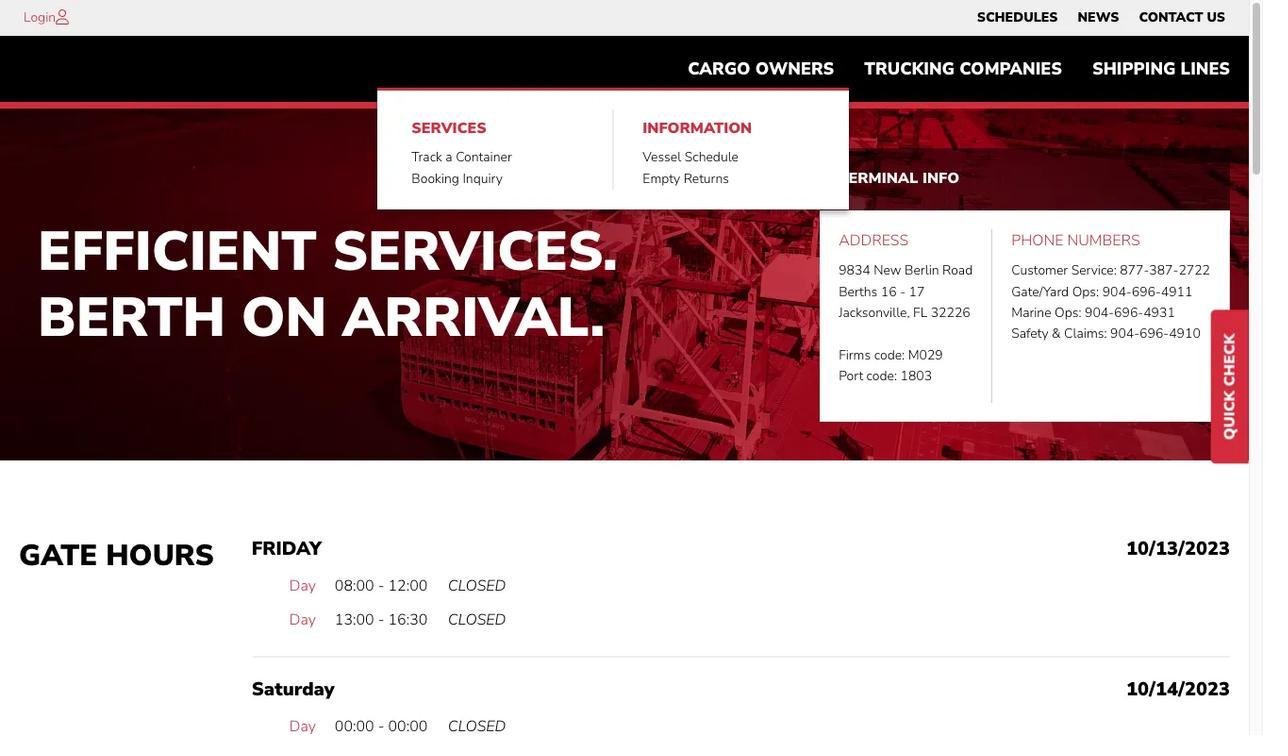 Task type: describe. For each thing, give the bounding box(es) containing it.
2 vertical spatial 904-
[[1111, 325, 1140, 343]]

check
[[1220, 333, 1241, 386]]

terminal info
[[839, 168, 960, 189]]

4931
[[1144, 304, 1176, 322]]

berlin
[[905, 262, 940, 280]]

shipping lines link
[[1078, 50, 1246, 88]]

info
[[923, 168, 960, 189]]

firms
[[839, 346, 871, 364]]

lines
[[1181, 58, 1231, 80]]

service:
[[1072, 262, 1117, 280]]

9834
[[839, 262, 871, 280]]

customer service: 877-387-2722 gate/yard ops: 904-696-4911 marine ops: 904-696-4931 safety & claims: 904-696-4910
[[1012, 262, 1211, 343]]

berths
[[839, 283, 878, 301]]

quick check link
[[1212, 310, 1249, 463]]

berth
[[38, 280, 226, 355]]

efficient services. berth on arrival.
[[38, 214, 618, 355]]

menu bar containing schedules
[[968, 5, 1236, 31]]

login
[[24, 8, 56, 26]]

&
[[1052, 325, 1061, 343]]

1 vertical spatial 696-
[[1115, 304, 1144, 322]]

on
[[241, 280, 327, 355]]

address
[[839, 230, 909, 251]]

shipping
[[1093, 58, 1176, 80]]

new
[[874, 262, 902, 280]]

- for 16:30
[[378, 609, 385, 630]]

claims:
[[1065, 325, 1107, 343]]

16
[[881, 283, 897, 301]]

10/13/2023
[[1127, 536, 1231, 562]]

13:00 - 16:30
[[335, 609, 428, 630]]

closed for 08:00 - 12:00
[[448, 576, 506, 597]]

contact us link
[[1139, 5, 1226, 31]]

terminal
[[839, 168, 919, 189]]

4911
[[1162, 283, 1193, 301]]

safety
[[1012, 325, 1049, 343]]

owners
[[756, 58, 835, 80]]

cargo owners
[[688, 58, 835, 80]]

jacksonville,
[[839, 304, 910, 322]]

contact us
[[1139, 8, 1226, 26]]

1 vertical spatial 904-
[[1085, 304, 1115, 322]]

friday
[[252, 536, 322, 562]]

quick check
[[1220, 333, 1241, 440]]

efficient
[[38, 214, 317, 289]]

companies
[[960, 58, 1063, 80]]

arrival.
[[343, 280, 605, 355]]

fl
[[914, 304, 928, 322]]

phone
[[1012, 230, 1064, 251]]

trucking
[[865, 58, 955, 80]]

road
[[943, 262, 973, 280]]

gate/yard
[[1012, 283, 1069, 301]]

closed for 13:00 - 16:30
[[448, 609, 506, 630]]

trucking companies link
[[850, 50, 1078, 88]]

cargo owners link
[[673, 50, 850, 88]]



Task type: locate. For each thing, give the bounding box(es) containing it.
1 vertical spatial code:
[[867, 367, 898, 385]]

0 vertical spatial code:
[[875, 346, 905, 364]]

32226
[[931, 304, 971, 322]]

news
[[1078, 8, 1120, 26]]

customer
[[1012, 262, 1068, 280]]

1 vertical spatial closed
[[448, 609, 506, 630]]

closed right 12:00
[[448, 576, 506, 597]]

- inside 9834 new berlin road berths 16 - 17 jacksonville, fl 32226
[[900, 283, 906, 301]]

387-
[[1150, 262, 1179, 280]]

saturday
[[252, 677, 335, 703]]

904- up claims:
[[1085, 304, 1115, 322]]

- left 17
[[900, 283, 906, 301]]

4910
[[1169, 325, 1201, 343]]

quick
[[1220, 390, 1241, 440]]

day down "friday"
[[289, 576, 316, 597]]

08:00 - 12:00
[[335, 576, 428, 597]]

user image
[[56, 9, 69, 25]]

m029
[[908, 346, 943, 364]]

hours
[[106, 536, 214, 576]]

ops:
[[1073, 283, 1100, 301], [1055, 304, 1082, 322]]

2 closed from the top
[[448, 609, 506, 630]]

us
[[1207, 8, 1226, 26]]

menu bar
[[968, 5, 1236, 31], [673, 50, 1246, 88]]

login link
[[24, 8, 56, 26]]

2 vertical spatial 696-
[[1140, 325, 1169, 343]]

- right 08:00
[[378, 576, 385, 597]]

0 vertical spatial -
[[900, 283, 906, 301]]

- for 12:00
[[378, 576, 385, 597]]

0 vertical spatial 696-
[[1132, 283, 1162, 301]]

schedules link
[[978, 5, 1058, 31]]

schedules
[[978, 8, 1058, 26]]

closed
[[448, 576, 506, 597], [448, 609, 506, 630]]

menu bar containing cargo owners
[[673, 50, 1246, 88]]

marine
[[1012, 304, 1052, 322]]

menu bar up shipping on the right top of page
[[968, 5, 1236, 31]]

17
[[909, 283, 925, 301]]

904- down 877- at the top of page
[[1103, 283, 1132, 301]]

2 vertical spatial -
[[378, 609, 385, 630]]

1803
[[901, 367, 933, 385]]

0 vertical spatial ops:
[[1073, 283, 1100, 301]]

904-
[[1103, 283, 1132, 301], [1085, 304, 1115, 322], [1111, 325, 1140, 343]]

904- right claims:
[[1111, 325, 1140, 343]]

code: up 1803
[[875, 346, 905, 364]]

day
[[289, 576, 316, 597], [289, 609, 316, 630]]

port
[[839, 367, 864, 385]]

1 vertical spatial day
[[289, 609, 316, 630]]

696-
[[1132, 283, 1162, 301], [1115, 304, 1144, 322], [1140, 325, 1169, 343]]

news link
[[1078, 5, 1120, 31]]

2 day from the top
[[289, 609, 316, 630]]

contact
[[1139, 8, 1204, 26]]

1 vertical spatial ops:
[[1055, 304, 1082, 322]]

13:00
[[335, 609, 374, 630]]

trucking companies
[[865, 58, 1063, 80]]

0 vertical spatial 904-
[[1103, 283, 1132, 301]]

10/14/2023
[[1127, 677, 1231, 703]]

ops: down service:
[[1073, 283, 1100, 301]]

0 vertical spatial day
[[289, 576, 316, 597]]

9834 new berlin road berths 16 - 17 jacksonville, fl 32226
[[839, 262, 973, 322]]

gate hours
[[19, 536, 214, 576]]

1 vertical spatial -
[[378, 576, 385, 597]]

day for 08:00 - 12:00
[[289, 576, 316, 597]]

1 vertical spatial menu bar
[[673, 50, 1246, 88]]

day left 13:00
[[289, 609, 316, 630]]

16:30
[[388, 609, 428, 630]]

shipping lines
[[1093, 58, 1231, 80]]

1 closed from the top
[[448, 576, 506, 597]]

1 day from the top
[[289, 576, 316, 597]]

08:00
[[335, 576, 374, 597]]

-
[[900, 283, 906, 301], [378, 576, 385, 597], [378, 609, 385, 630]]

closed right 16:30
[[448, 609, 506, 630]]

code:
[[875, 346, 905, 364], [867, 367, 898, 385]]

numbers
[[1068, 230, 1141, 251]]

ops: up &
[[1055, 304, 1082, 322]]

0 vertical spatial menu bar
[[968, 5, 1236, 31]]

firms code:  m029 port code:  1803
[[839, 346, 943, 385]]

services.
[[332, 214, 618, 289]]

menu bar down schedules link
[[673, 50, 1246, 88]]

12:00
[[388, 576, 428, 597]]

877-
[[1120, 262, 1150, 280]]

day for 13:00 - 16:30
[[289, 609, 316, 630]]

phone numbers
[[1012, 230, 1141, 251]]

0 vertical spatial closed
[[448, 576, 506, 597]]

gate
[[19, 536, 98, 576]]

cargo
[[688, 58, 751, 80]]

2722
[[1179, 262, 1211, 280]]

code: right port
[[867, 367, 898, 385]]

- left 16:30
[[378, 609, 385, 630]]



Task type: vqa. For each thing, say whether or not it's contained in the screenshot.
'CARGO OWNERS'
yes



